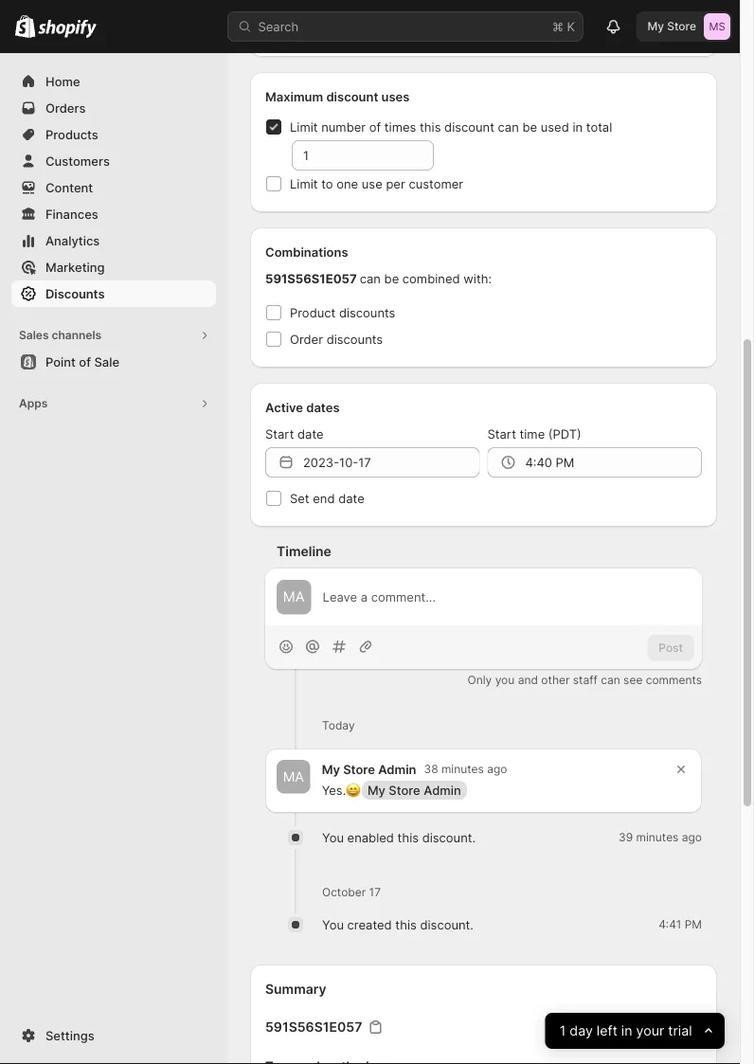 Task type: locate. For each thing, give the bounding box(es) containing it.
marketing link
[[11, 254, 216, 281]]

Leave a comment... text field
[[323, 588, 691, 607]]

0 horizontal spatial discount
[[326, 90, 378, 104]]

search
[[258, 19, 299, 34]]

1 vertical spatial discounts
[[327, 332, 383, 347]]

591s56s1e057 down the combinations at top
[[265, 272, 357, 286]]

use
[[362, 177, 383, 191]]

2 vertical spatial can
[[601, 674, 620, 688]]

discounts
[[339, 306, 396, 320], [327, 332, 383, 347]]

1 vertical spatial limit
[[290, 177, 318, 191]]

times
[[385, 120, 416, 135]]

store up the you enabled this discount.
[[389, 783, 420, 798]]

0 horizontal spatial of
[[79, 354, 91, 369]]

0 vertical spatial admin
[[378, 762, 417, 777]]

minutes right 39
[[636, 831, 679, 845]]

be left used
[[523, 120, 537, 135]]

you left enabled
[[322, 831, 344, 845]]

my for my store
[[648, 19, 664, 33]]

my store admin 38 minutes ago yes.😄 my store admin
[[322, 762, 507, 798]]

1 vertical spatial my
[[322, 762, 340, 777]]

591s56s1e057 down summary
[[265, 1020, 362, 1036]]

today
[[322, 719, 355, 733]]

discounts down product discounts
[[327, 332, 383, 347]]

39
[[619, 831, 633, 845]]

you down october
[[322, 918, 344, 933]]

minutes
[[442, 763, 484, 777], [636, 831, 679, 845]]

2 you from the top
[[322, 918, 344, 933]]

0 horizontal spatial date
[[298, 427, 324, 442]]

0 vertical spatial discounts
[[339, 306, 396, 320]]

in right left
[[622, 1023, 633, 1039]]

admin down 38
[[424, 783, 461, 798]]

0 horizontal spatial start
[[265, 427, 294, 442]]

my
[[648, 19, 664, 33], [322, 762, 340, 777], [368, 783, 386, 798]]

analytics link
[[11, 227, 216, 254]]

with:
[[464, 272, 492, 286]]

be left combined
[[384, 272, 399, 286]]

2 avatar with initials m a image from the top
[[277, 761, 311, 794]]

only
[[468, 674, 492, 688]]

591s56s1e057 can be combined with:
[[265, 272, 492, 286]]

of left sale
[[79, 354, 91, 369]]

discount
[[326, 90, 378, 104], [445, 120, 495, 135]]

your
[[637, 1023, 665, 1039]]

active up start date
[[265, 400, 303, 415]]

avatar with initials m a image down timeline
[[277, 580, 311, 615]]

you
[[322, 831, 344, 845], [322, 918, 344, 933]]

1 horizontal spatial discount
[[445, 120, 495, 135]]

you for you enabled this discount.
[[322, 831, 344, 845]]

1 vertical spatial store
[[343, 762, 375, 777]]

17
[[369, 886, 381, 900]]

discounts
[[45, 286, 105, 301]]

0 horizontal spatial active
[[265, 400, 303, 415]]

store
[[667, 19, 697, 33], [343, 762, 375, 777], [389, 783, 420, 798]]

store left my store icon on the top right
[[667, 19, 697, 33]]

my store admin link
[[362, 781, 467, 800]]

1 horizontal spatial ago
[[682, 831, 702, 845]]

date right end at the top left of page
[[338, 491, 365, 506]]

channels
[[52, 328, 102, 342]]

home link
[[11, 68, 216, 95]]

set end date
[[290, 491, 365, 506]]

0 horizontal spatial minutes
[[442, 763, 484, 777]]

of
[[369, 120, 381, 135], [79, 354, 91, 369]]

0 vertical spatial discount.
[[422, 831, 476, 845]]

0 vertical spatial 591s56s1e057
[[265, 272, 357, 286]]

admin
[[378, 762, 417, 777], [424, 783, 461, 798]]

1 vertical spatial of
[[79, 354, 91, 369]]

start
[[265, 427, 294, 442], [488, 427, 516, 442]]

Start date text field
[[303, 448, 480, 478]]

2 horizontal spatial store
[[667, 19, 697, 33]]

avatar with initials m a image
[[277, 580, 311, 615], [277, 761, 311, 794]]

1
[[560, 1023, 566, 1039]]

discounts down 591s56s1e057 can be combined with:
[[339, 306, 396, 320]]

this right created
[[395, 918, 417, 933]]

limit left to
[[290, 177, 318, 191]]

2 vertical spatial store
[[389, 783, 420, 798]]

active
[[265, 400, 303, 415], [660, 1021, 695, 1034]]

of inside button
[[79, 354, 91, 369]]

be
[[523, 120, 537, 135], [384, 272, 399, 286]]

Start time (PDT) text field
[[525, 448, 702, 478]]

limit for limit to one use per customer
[[290, 177, 318, 191]]

discounts link
[[11, 281, 216, 307]]

1 horizontal spatial store
[[389, 783, 420, 798]]

1 horizontal spatial start
[[488, 427, 516, 442]]

settings link
[[11, 1023, 216, 1049]]

my up yes.😄
[[322, 762, 340, 777]]

ago right 38
[[487, 763, 507, 777]]

orders
[[45, 100, 86, 115]]

order discounts
[[290, 332, 383, 347]]

limit down maximum
[[290, 120, 318, 135]]

2 horizontal spatial my
[[648, 19, 664, 33]]

1 vertical spatial you
[[322, 918, 344, 933]]

per
[[386, 177, 405, 191]]

0 vertical spatial this
[[420, 120, 441, 135]]

limit to one use per customer
[[290, 177, 464, 191]]

0 horizontal spatial be
[[384, 272, 399, 286]]

1 vertical spatial in
[[622, 1023, 633, 1039]]

591s56s1e057
[[265, 272, 357, 286], [265, 1020, 362, 1036]]

can left see
[[601, 674, 620, 688]]

admin up my store admin link
[[378, 762, 417, 777]]

can up product discounts
[[360, 272, 381, 286]]

1 horizontal spatial admin
[[424, 783, 461, 798]]

discounts for order discounts
[[327, 332, 383, 347]]

0 vertical spatial avatar with initials m a image
[[277, 580, 311, 615]]

start down active dates
[[265, 427, 294, 442]]

in
[[573, 120, 583, 135], [622, 1023, 633, 1039]]

one
[[337, 177, 358, 191]]

1 vertical spatial discount.
[[420, 918, 474, 933]]

0 horizontal spatial admin
[[378, 762, 417, 777]]

0 horizontal spatial my
[[322, 762, 340, 777]]

combinations
[[265, 245, 348, 260]]

1 horizontal spatial in
[[622, 1023, 633, 1039]]

1 horizontal spatial date
[[338, 491, 365, 506]]

1 horizontal spatial my
[[368, 783, 386, 798]]

1 horizontal spatial active
[[660, 1021, 695, 1034]]

2 vertical spatial my
[[368, 783, 386, 798]]

dates
[[306, 400, 340, 415]]

in left total
[[573, 120, 583, 135]]

591s56s1e057 for 591s56s1e057 can be combined with:
[[265, 272, 357, 286]]

this for created
[[395, 918, 417, 933]]

1 horizontal spatial be
[[523, 120, 537, 135]]

1 horizontal spatial can
[[498, 120, 519, 135]]

ago inside my store admin 38 minutes ago yes.😄 my store admin
[[487, 763, 507, 777]]

1 vertical spatial avatar with initials m a image
[[277, 761, 311, 794]]

0 horizontal spatial can
[[360, 272, 381, 286]]

discount.
[[422, 831, 476, 845], [420, 918, 474, 933]]

this right times
[[420, 120, 441, 135]]

order
[[290, 332, 323, 347]]

start for start time (pdt)
[[488, 427, 516, 442]]

None text field
[[292, 141, 434, 171]]

my store
[[648, 19, 697, 33]]

date down active dates
[[298, 427, 324, 442]]

0 vertical spatial be
[[523, 120, 537, 135]]

minutes right 38
[[442, 763, 484, 777]]

customers
[[340, 21, 401, 36]]

uses
[[381, 90, 410, 104]]

active for active dates
[[265, 400, 303, 415]]

0 vertical spatial ago
[[487, 763, 507, 777]]

2 591s56s1e057 from the top
[[265, 1020, 362, 1036]]

you
[[495, 674, 515, 688]]

active right left
[[660, 1021, 695, 1034]]

1 vertical spatial active
[[660, 1021, 695, 1034]]

0 vertical spatial date
[[298, 427, 324, 442]]

1 limit from the top
[[290, 120, 318, 135]]

0 horizontal spatial in
[[573, 120, 583, 135]]

customer
[[409, 177, 464, 191]]

0 vertical spatial limit
[[290, 120, 318, 135]]

day
[[570, 1023, 593, 1039]]

start left time
[[488, 427, 516, 442]]

apps button
[[11, 390, 216, 417]]

my left my store icon on the top right
[[648, 19, 664, 33]]

see
[[624, 674, 643, 688]]

0 vertical spatial of
[[369, 120, 381, 135]]

discount up the customer
[[445, 120, 495, 135]]

2 limit from the top
[[290, 177, 318, 191]]

0 vertical spatial my
[[648, 19, 664, 33]]

1 start from the left
[[265, 427, 294, 442]]

to
[[321, 177, 333, 191]]

discount up the 'number'
[[326, 90, 378, 104]]

1 vertical spatial ago
[[682, 831, 702, 845]]

0 vertical spatial can
[[498, 120, 519, 135]]

my for my store admin 38 minutes ago yes.😄 my store admin
[[322, 762, 340, 777]]

sales channels
[[19, 328, 102, 342]]

0 vertical spatial minutes
[[442, 763, 484, 777]]

0 vertical spatial active
[[265, 400, 303, 415]]

products link
[[11, 121, 216, 148]]

1 vertical spatial minutes
[[636, 831, 679, 845]]

and
[[518, 674, 538, 688]]

2 start from the left
[[488, 427, 516, 442]]

my right yes.😄
[[368, 783, 386, 798]]

0 horizontal spatial store
[[343, 762, 375, 777]]

1 vertical spatial 591s56s1e057
[[265, 1020, 362, 1036]]

0 horizontal spatial ago
[[487, 763, 507, 777]]

combined
[[403, 272, 460, 286]]

0 vertical spatial you
[[322, 831, 344, 845]]

discount. right created
[[420, 918, 474, 933]]

you enabled this discount.
[[322, 831, 476, 845]]

of left times
[[369, 120, 381, 135]]

2 vertical spatial this
[[395, 918, 417, 933]]

avatar with initials m a image left yes.😄
[[277, 761, 311, 794]]

1 591s56s1e057 from the top
[[265, 272, 357, 286]]

active for active
[[660, 1021, 695, 1034]]

store up yes.😄
[[343, 762, 375, 777]]

0 vertical spatial store
[[667, 19, 697, 33]]

this right enabled
[[398, 831, 419, 845]]

discount. down my store admin link
[[422, 831, 476, 845]]

pm
[[685, 918, 702, 932]]

ago right 39
[[682, 831, 702, 845]]

1 you from the top
[[322, 831, 344, 845]]

october
[[322, 886, 366, 900]]

1 vertical spatial discount
[[445, 120, 495, 135]]

1 vertical spatial this
[[398, 831, 419, 845]]

can left used
[[498, 120, 519, 135]]

shopify image
[[15, 15, 35, 38], [38, 19, 97, 38]]



Task type: vqa. For each thing, say whether or not it's contained in the screenshot.
the rightmost 'Shopify' image
no



Task type: describe. For each thing, give the bounding box(es) containing it.
left
[[597, 1023, 618, 1039]]

1 vertical spatial be
[[384, 272, 399, 286]]

4:41
[[659, 918, 682, 932]]

1 horizontal spatial shopify image
[[38, 19, 97, 38]]

comments
[[646, 674, 702, 688]]

end
[[313, 491, 335, 506]]

discount. for you enabled this discount.
[[422, 831, 476, 845]]

point of sale
[[45, 354, 119, 369]]

38
[[424, 763, 438, 777]]

1 day left in your trial button
[[546, 1013, 725, 1049]]

total
[[586, 120, 612, 135]]

used
[[541, 120, 569, 135]]

product
[[290, 306, 336, 320]]

finances link
[[11, 201, 216, 227]]

staff
[[573, 674, 598, 688]]

1 avatar with initials m a image from the top
[[277, 580, 311, 615]]

discount. for you created this discount.
[[420, 918, 474, 933]]

home
[[45, 74, 80, 89]]

number
[[321, 120, 366, 135]]

content link
[[11, 174, 216, 201]]

in inside 1 day left in your trial dropdown button
[[622, 1023, 633, 1039]]

specific customers
[[290, 21, 401, 36]]

0 vertical spatial in
[[573, 120, 583, 135]]

you created this discount.
[[322, 918, 474, 933]]

maximum
[[265, 90, 323, 104]]

marketing
[[45, 260, 105, 274]]

customers link
[[11, 148, 216, 174]]

product discounts
[[290, 306, 396, 320]]

⌘ k
[[552, 19, 575, 34]]

limit for limit number of times this discount can be used in total
[[290, 120, 318, 135]]

store for my store admin 38 minutes ago yes.😄 my store admin
[[343, 762, 375, 777]]

1 horizontal spatial minutes
[[636, 831, 679, 845]]

apps
[[19, 397, 48, 410]]

⌘
[[552, 19, 564, 34]]

start time (pdt)
[[488, 427, 582, 442]]

(pdt)
[[549, 427, 582, 442]]

39 minutes ago
[[619, 831, 702, 845]]

october 17
[[322, 886, 381, 900]]

specific
[[290, 21, 337, 36]]

timeline
[[277, 544, 332, 560]]

sales
[[19, 328, 49, 342]]

products
[[45, 127, 98, 142]]

summary
[[265, 982, 327, 998]]

k
[[567, 19, 575, 34]]

4:41 pm
[[659, 918, 702, 932]]

settings
[[45, 1028, 94, 1043]]

trial
[[669, 1023, 693, 1039]]

sales channels button
[[11, 322, 216, 349]]

maximum discount uses
[[265, 90, 410, 104]]

start date
[[265, 427, 324, 442]]

only you and other staff can see comments
[[468, 674, 702, 688]]

point
[[45, 354, 76, 369]]

1 vertical spatial can
[[360, 272, 381, 286]]

1 vertical spatial admin
[[424, 783, 461, 798]]

this for enabled
[[398, 831, 419, 845]]

limit number of times this discount can be used in total
[[290, 120, 612, 135]]

time
[[520, 427, 545, 442]]

point of sale button
[[0, 349, 227, 375]]

1 day left in your trial
[[560, 1023, 693, 1039]]

orders link
[[11, 95, 216, 121]]

finances
[[45, 207, 98, 221]]

start for start date
[[265, 427, 294, 442]]

other
[[541, 674, 570, 688]]

discounts for product discounts
[[339, 306, 396, 320]]

591s56s1e057 for 591s56s1e057
[[265, 1020, 362, 1036]]

set
[[290, 491, 310, 506]]

store for my store
[[667, 19, 697, 33]]

0 horizontal spatial shopify image
[[15, 15, 35, 38]]

minutes inside my store admin 38 minutes ago yes.😄 my store admin
[[442, 763, 484, 777]]

1 vertical spatial date
[[338, 491, 365, 506]]

enabled
[[347, 831, 394, 845]]

0 vertical spatial discount
[[326, 90, 378, 104]]

yes.😄
[[322, 783, 358, 798]]

my store image
[[704, 13, 731, 40]]

point of sale link
[[11, 349, 216, 375]]

you for you created this discount.
[[322, 918, 344, 933]]

content
[[45, 180, 93, 195]]

1 horizontal spatial of
[[369, 120, 381, 135]]

analytics
[[45, 233, 100, 248]]

customers
[[45, 154, 110, 168]]

active dates
[[265, 400, 340, 415]]

created
[[347, 918, 392, 933]]

2 horizontal spatial can
[[601, 674, 620, 688]]

sale
[[94, 354, 119, 369]]



